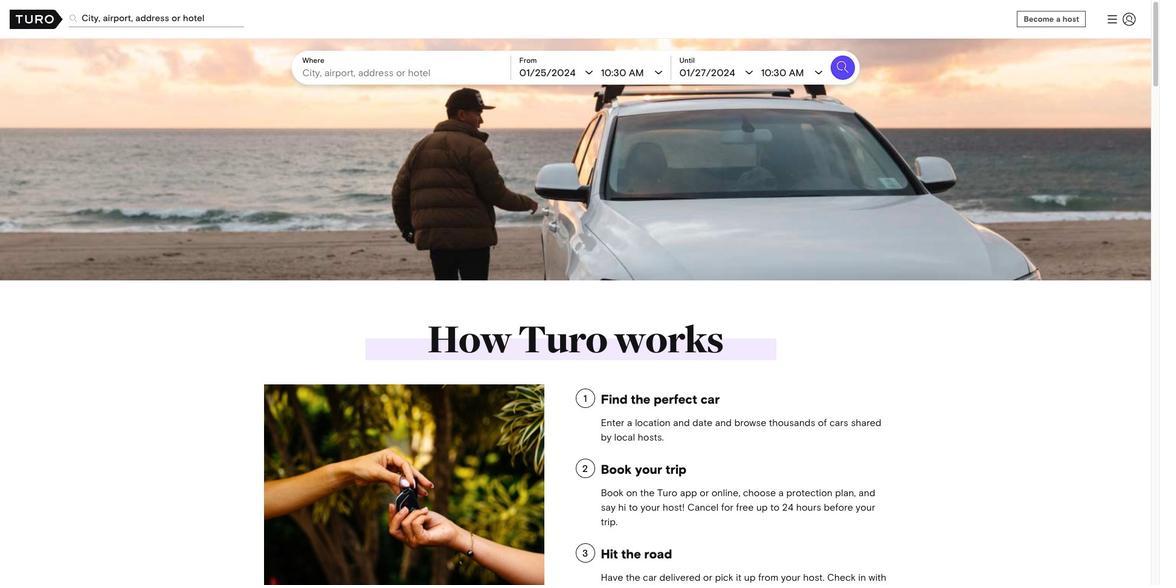Task type: describe. For each thing, give the bounding box(es) containing it.
turo image
[[10, 9, 63, 29]]

turo host handing keys to guest image
[[264, 384, 545, 585]]

menu element
[[1101, 7, 1142, 31]]

1 vertical spatial city, airport, address or hotel field
[[303, 65, 504, 80]]



Task type: vqa. For each thing, say whether or not it's contained in the screenshot.
bottommost City, airport, address or hotel FIELD
yes



Task type: locate. For each thing, give the bounding box(es) containing it.
0 horizontal spatial city, airport, address or hotel field
[[69, 9, 244, 27]]

City, airport, address or hotel field
[[69, 9, 244, 27], [303, 65, 504, 80]]

None field
[[69, 0, 1010, 36], [303, 65, 504, 80], [69, 0, 1010, 36], [303, 65, 504, 80]]

0 vertical spatial city, airport, address or hotel field
[[69, 9, 244, 27]]

1 horizontal spatial city, airport, address or hotel field
[[303, 65, 504, 80]]



